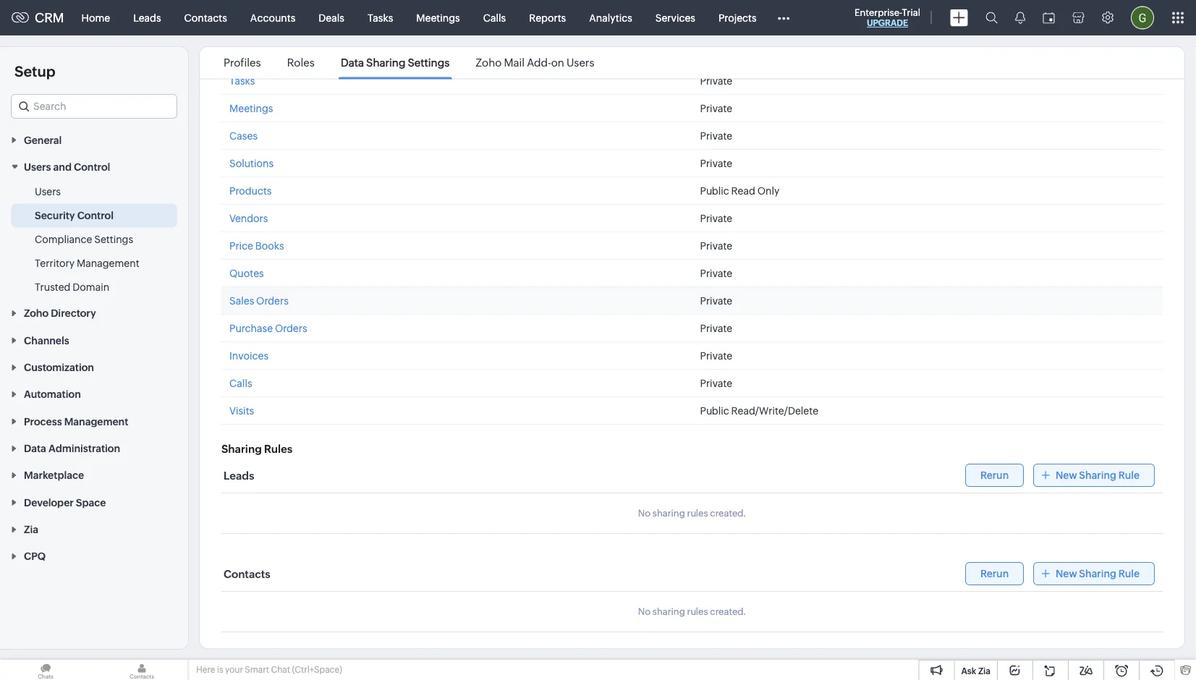 Task type: describe. For each thing, give the bounding box(es) containing it.
profiles
[[224, 56, 261, 69]]

process management button
[[0, 407, 188, 434]]

trusted domain link
[[35, 280, 109, 294]]

public read only
[[700, 186, 780, 197]]

compliance settings link
[[35, 232, 133, 247]]

1 vertical spatial meetings
[[229, 103, 273, 115]]

price books link
[[229, 241, 284, 252]]

Other Modules field
[[768, 6, 799, 29]]

domain
[[73, 281, 109, 293]]

marketplace button
[[0, 461, 188, 489]]

zoho for zoho mail add-on users
[[476, 56, 502, 69]]

new sharing rule button for leads
[[1033, 464, 1155, 487]]

0 vertical spatial calls
[[483, 12, 506, 24]]

home link
[[70, 0, 122, 35]]

signals image
[[1015, 12, 1025, 24]]

projects link
[[707, 0, 768, 35]]

public read/write/delete
[[700, 406, 819, 417]]

zoho directory
[[24, 308, 96, 319]]

services
[[655, 12, 695, 24]]

setup
[[14, 63, 55, 80]]

territory management
[[35, 257, 139, 269]]

1 horizontal spatial meetings link
[[405, 0, 472, 35]]

zoho mail add-on users link
[[473, 56, 597, 69]]

search element
[[977, 0, 1007, 35]]

data administration
[[24, 443, 120, 454]]

1 horizontal spatial zia
[[978, 666, 991, 676]]

trusted
[[35, 281, 71, 293]]

1 vertical spatial tasks link
[[229, 76, 255, 87]]

control inside region
[[77, 210, 114, 221]]

private for meetings
[[700, 103, 733, 115]]

marketplace
[[24, 470, 84, 481]]

users inside "list"
[[567, 56, 595, 69]]

new sharing rule for contacts
[[1056, 568, 1140, 580]]

meetings inside "link"
[[416, 12, 460, 24]]

price books
[[229, 241, 284, 252]]

2 no sharing rules created. from the top
[[638, 607, 746, 618]]

trusted domain
[[35, 281, 109, 293]]

2 sharing from the top
[[653, 607, 685, 618]]

private for vendors
[[700, 213, 733, 225]]

private for calls
[[700, 378, 733, 390]]

private for solutions
[[700, 158, 733, 170]]

new sharing rule for leads
[[1056, 470, 1140, 482]]

smart
[[245, 665, 269, 675]]

users and control region
[[0, 180, 188, 299]]

process management
[[24, 416, 128, 427]]

compliance
[[35, 234, 92, 245]]

data administration button
[[0, 434, 188, 461]]

purchase
[[229, 323, 273, 335]]

vendors link
[[229, 213, 268, 225]]

reports
[[529, 12, 566, 24]]

users and control
[[24, 161, 110, 173]]

invoices link
[[229, 351, 268, 362]]

vendors
[[229, 213, 268, 225]]

solutions
[[229, 158, 274, 170]]

compliance settings
[[35, 234, 133, 245]]

purchase orders
[[229, 323, 307, 335]]

data sharing settings
[[341, 56, 450, 69]]

on
[[551, 56, 564, 69]]

0 vertical spatial tasks link
[[356, 0, 405, 35]]

1 vertical spatial leads
[[224, 470, 254, 482]]

rule for leads
[[1119, 470, 1140, 482]]

rules
[[264, 443, 293, 456]]

price
[[229, 241, 253, 252]]

deals
[[319, 12, 344, 24]]

1 created. from the top
[[710, 508, 746, 519]]

mail
[[504, 56, 525, 69]]

management for territory management
[[77, 257, 139, 269]]

channels
[[24, 335, 69, 346]]

crm link
[[12, 10, 64, 25]]

data sharing settings link
[[339, 56, 452, 69]]

1 horizontal spatial settings
[[408, 56, 450, 69]]

administration
[[48, 443, 120, 454]]

customization
[[24, 362, 94, 373]]

security
[[35, 210, 75, 221]]

cases
[[229, 131, 258, 142]]

2 created. from the top
[[710, 607, 746, 618]]

control inside dropdown button
[[74, 161, 110, 173]]

new sharing rule button for contacts
[[1033, 563, 1155, 586]]

territory
[[35, 257, 75, 269]]

1 horizontal spatial calls link
[[472, 0, 518, 35]]

upgrade
[[867, 18, 908, 28]]

leads inside "link"
[[133, 12, 161, 24]]

(ctrl+space)
[[292, 665, 342, 675]]

orders for sales orders
[[256, 296, 289, 307]]

automation button
[[0, 380, 188, 407]]

private for price books
[[700, 241, 733, 252]]

space
[[76, 497, 106, 508]]

here
[[196, 665, 215, 675]]

visits
[[229, 406, 254, 417]]

and
[[53, 161, 72, 173]]

enterprise-
[[855, 7, 902, 18]]

calendar image
[[1043, 12, 1055, 24]]

channels button
[[0, 326, 188, 353]]

sharing rules
[[221, 443, 293, 456]]

profile image
[[1131, 6, 1154, 29]]

customization button
[[0, 353, 188, 380]]

leads link
[[122, 0, 173, 35]]

new for leads
[[1056, 470, 1077, 482]]

visits link
[[229, 406, 254, 417]]

users for users and control
[[24, 161, 51, 173]]

invoices
[[229, 351, 268, 362]]

1 sharing from the top
[[653, 508, 685, 519]]

zia inside zia "dropdown button"
[[24, 524, 38, 535]]

2 rules from the top
[[687, 607, 708, 618]]

users link
[[35, 184, 61, 199]]

settings inside users and control region
[[94, 234, 133, 245]]

profile element
[[1122, 0, 1163, 35]]



Task type: locate. For each thing, give the bounding box(es) containing it.
only
[[757, 186, 780, 197]]

1 rule from the top
[[1119, 470, 1140, 482]]

1 vertical spatial created.
[[710, 607, 746, 618]]

1 new from the top
[[1056, 470, 1077, 482]]

1 vertical spatial contacts
[[224, 568, 270, 581]]

1 rules from the top
[[687, 508, 708, 519]]

1 vertical spatial users
[[24, 161, 51, 173]]

0 vertical spatial users
[[567, 56, 595, 69]]

no
[[638, 508, 651, 519], [638, 607, 651, 618]]

0 horizontal spatial zoho
[[24, 308, 49, 319]]

orders up purchase orders link
[[256, 296, 289, 307]]

zia up cpq
[[24, 524, 38, 535]]

your
[[225, 665, 243, 675]]

quotes
[[229, 268, 264, 280]]

0 vertical spatial management
[[77, 257, 139, 269]]

1 private from the top
[[700, 76, 733, 87]]

0 vertical spatial leads
[[133, 12, 161, 24]]

meetings up data sharing settings in the top of the page
[[416, 12, 460, 24]]

zoho inside dropdown button
[[24, 308, 49, 319]]

2 no from the top
[[638, 607, 651, 618]]

zoho
[[476, 56, 502, 69], [24, 308, 49, 319]]

data for data sharing settings
[[341, 56, 364, 69]]

1 vertical spatial zia
[[978, 666, 991, 676]]

users for users
[[35, 186, 61, 197]]

add-
[[527, 56, 551, 69]]

projects
[[719, 12, 757, 24]]

7 private from the top
[[700, 268, 733, 280]]

5 private from the top
[[700, 213, 733, 225]]

9 private from the top
[[700, 323, 733, 335]]

deals link
[[307, 0, 356, 35]]

1 new sharing rule from the top
[[1056, 470, 1140, 482]]

created.
[[710, 508, 746, 519], [710, 607, 746, 618]]

cpq
[[24, 551, 46, 562]]

management for process management
[[64, 416, 128, 427]]

0 horizontal spatial settings
[[94, 234, 133, 245]]

no sharing rules created.
[[638, 508, 746, 519], [638, 607, 746, 618]]

zia
[[24, 524, 38, 535], [978, 666, 991, 676]]

automation
[[24, 389, 81, 400]]

1 vertical spatial orders
[[275, 323, 307, 335]]

0 vertical spatial orders
[[256, 296, 289, 307]]

accounts
[[250, 12, 295, 24]]

users inside region
[[35, 186, 61, 197]]

directory
[[51, 308, 96, 319]]

3 private from the top
[[700, 131, 733, 142]]

new
[[1056, 470, 1077, 482], [1056, 568, 1077, 580]]

profiles link
[[221, 56, 263, 69]]

developer
[[24, 497, 74, 508]]

4 private from the top
[[700, 158, 733, 170]]

users right on
[[567, 56, 595, 69]]

orders right purchase
[[275, 323, 307, 335]]

crm
[[35, 10, 64, 25]]

1 horizontal spatial data
[[341, 56, 364, 69]]

0 vertical spatial meetings
[[416, 12, 460, 24]]

6 private from the top
[[700, 241, 733, 252]]

1 vertical spatial new sharing rule
[[1056, 568, 1140, 580]]

tasks link down profiles link
[[229, 76, 255, 87]]

new sharing rule
[[1056, 470, 1140, 482], [1056, 568, 1140, 580]]

home
[[81, 12, 110, 24]]

control down general dropdown button
[[74, 161, 110, 173]]

users inside dropdown button
[[24, 161, 51, 173]]

orders for purchase orders
[[275, 323, 307, 335]]

0 vertical spatial meetings link
[[405, 0, 472, 35]]

11 private from the top
[[700, 378, 733, 390]]

private for sales orders
[[700, 296, 733, 307]]

public left read
[[700, 186, 729, 197]]

None field
[[11, 94, 177, 119]]

2 new from the top
[[1056, 568, 1077, 580]]

users left and
[[24, 161, 51, 173]]

2 private from the top
[[700, 103, 733, 115]]

developer space button
[[0, 489, 188, 516]]

reports link
[[518, 0, 578, 35]]

create menu image
[[950, 9, 968, 26]]

accounts link
[[239, 0, 307, 35]]

0 vertical spatial rule
[[1119, 470, 1140, 482]]

calls
[[483, 12, 506, 24], [229, 378, 252, 390]]

1 vertical spatial control
[[77, 210, 114, 221]]

0 horizontal spatial calls link
[[229, 378, 252, 390]]

1 new sharing rule button from the top
[[1033, 464, 1155, 487]]

data inside "list"
[[341, 56, 364, 69]]

0 horizontal spatial leads
[[133, 12, 161, 24]]

read
[[731, 186, 755, 197]]

zia button
[[0, 516, 188, 543]]

calls link up visits link
[[229, 378, 252, 390]]

0 vertical spatial no
[[638, 508, 651, 519]]

data down the "deals" link
[[341, 56, 364, 69]]

0 vertical spatial zoho
[[476, 56, 502, 69]]

private for tasks
[[700, 76, 733, 87]]

1 vertical spatial rule
[[1119, 568, 1140, 580]]

0 vertical spatial data
[[341, 56, 364, 69]]

contacts
[[184, 12, 227, 24], [224, 568, 270, 581]]

1 no sharing rules created. from the top
[[638, 508, 746, 519]]

rules
[[687, 508, 708, 519], [687, 607, 708, 618]]

data
[[341, 56, 364, 69], [24, 443, 46, 454]]

meetings link up cases link
[[229, 103, 273, 115]]

Search text field
[[12, 95, 177, 118]]

public for public read/write/delete
[[700, 406, 729, 417]]

calls link up mail
[[472, 0, 518, 35]]

ask
[[961, 666, 976, 676]]

rule for contacts
[[1119, 568, 1140, 580]]

sales orders
[[229, 296, 289, 307]]

roles link
[[285, 56, 317, 69]]

0 vertical spatial new
[[1056, 470, 1077, 482]]

users up security
[[35, 186, 61, 197]]

2 vertical spatial users
[[35, 186, 61, 197]]

0 horizontal spatial tasks link
[[229, 76, 255, 87]]

1 horizontal spatial tasks link
[[356, 0, 405, 35]]

0 vertical spatial zia
[[24, 524, 38, 535]]

meetings up cases link
[[229, 103, 273, 115]]

search image
[[986, 12, 998, 24]]

1 horizontal spatial zoho
[[476, 56, 502, 69]]

0 vertical spatial public
[[700, 186, 729, 197]]

cpq button
[[0, 543, 188, 570]]

private for cases
[[700, 131, 733, 142]]

public left read/write/delete at the bottom of page
[[700, 406, 729, 417]]

create menu element
[[942, 0, 977, 35]]

here is your smart chat (ctrl+space)
[[196, 665, 342, 675]]

ask zia
[[961, 666, 991, 676]]

0 vertical spatial settings
[[408, 56, 450, 69]]

0 vertical spatial rules
[[687, 508, 708, 519]]

1 vertical spatial zoho
[[24, 308, 49, 319]]

meetings link up data sharing settings in the top of the page
[[405, 0, 472, 35]]

2 rule from the top
[[1119, 568, 1140, 580]]

tasks down profiles link
[[229, 76, 255, 87]]

0 vertical spatial new sharing rule button
[[1033, 464, 1155, 487]]

1 vertical spatial new
[[1056, 568, 1077, 580]]

1 vertical spatial rules
[[687, 607, 708, 618]]

developer space
[[24, 497, 106, 508]]

leads down sharing rules
[[224, 470, 254, 482]]

contacts link
[[173, 0, 239, 35]]

solutions link
[[229, 158, 274, 170]]

chats image
[[0, 660, 91, 680]]

sales orders link
[[229, 296, 289, 307]]

1 vertical spatial settings
[[94, 234, 133, 245]]

zoho mail add-on users
[[476, 56, 595, 69]]

process
[[24, 416, 62, 427]]

10 private from the top
[[700, 351, 733, 362]]

0 horizontal spatial data
[[24, 443, 46, 454]]

1 vertical spatial calls
[[229, 378, 252, 390]]

1 vertical spatial no sharing rules created.
[[638, 607, 746, 618]]

leads right home
[[133, 12, 161, 24]]

0 horizontal spatial tasks
[[229, 76, 255, 87]]

zoho up channels
[[24, 308, 49, 319]]

cases link
[[229, 131, 258, 142]]

new for contacts
[[1056, 568, 1077, 580]]

list
[[211, 47, 608, 79]]

trial
[[902, 7, 921, 18]]

sharing
[[366, 56, 406, 69], [221, 443, 262, 456], [1079, 470, 1117, 482], [1079, 568, 1117, 580]]

1 vertical spatial meetings link
[[229, 103, 273, 115]]

data for data administration
[[24, 443, 46, 454]]

0 vertical spatial contacts
[[184, 12, 227, 24]]

1 vertical spatial data
[[24, 443, 46, 454]]

calls up mail
[[483, 12, 506, 24]]

tasks up data sharing settings in the top of the page
[[368, 12, 393, 24]]

books
[[255, 241, 284, 252]]

1 horizontal spatial meetings
[[416, 12, 460, 24]]

control up compliance settings
[[77, 210, 114, 221]]

tasks link
[[356, 0, 405, 35], [229, 76, 255, 87]]

0 vertical spatial calls link
[[472, 0, 518, 35]]

analytics
[[589, 12, 632, 24]]

0 vertical spatial sharing
[[653, 508, 685, 519]]

territory management link
[[35, 256, 139, 270]]

1 vertical spatial sharing
[[653, 607, 685, 618]]

products
[[229, 186, 272, 197]]

general button
[[0, 126, 188, 153]]

zia right ask
[[978, 666, 991, 676]]

management up data administration dropdown button
[[64, 416, 128, 427]]

zoho for zoho directory
[[24, 308, 49, 319]]

chat
[[271, 665, 290, 675]]

None button
[[965, 464, 1024, 487], [965, 563, 1024, 586], [965, 464, 1024, 487], [965, 563, 1024, 586]]

0 horizontal spatial calls
[[229, 378, 252, 390]]

purchase orders link
[[229, 323, 307, 335]]

0 horizontal spatial zia
[[24, 524, 38, 535]]

2 new sharing rule button from the top
[[1033, 563, 1155, 586]]

sales
[[229, 296, 254, 307]]

management up domain
[[77, 257, 139, 269]]

users
[[567, 56, 595, 69], [24, 161, 51, 173], [35, 186, 61, 197]]

data down 'process'
[[24, 443, 46, 454]]

0 vertical spatial control
[[74, 161, 110, 173]]

0 horizontal spatial meetings link
[[229, 103, 273, 115]]

0 vertical spatial no sharing rules created.
[[638, 508, 746, 519]]

1 vertical spatial no
[[638, 607, 651, 618]]

management inside dropdown button
[[64, 416, 128, 427]]

2 public from the top
[[700, 406, 729, 417]]

1 public from the top
[[700, 186, 729, 197]]

1 vertical spatial public
[[700, 406, 729, 417]]

private for invoices
[[700, 351, 733, 362]]

public for public read only
[[700, 186, 729, 197]]

1 no from the top
[[638, 508, 651, 519]]

private for quotes
[[700, 268, 733, 280]]

analytics link
[[578, 0, 644, 35]]

1 vertical spatial tasks
[[229, 76, 255, 87]]

signals element
[[1007, 0, 1034, 35]]

0 vertical spatial created.
[[710, 508, 746, 519]]

users and control button
[[0, 153, 188, 180]]

list containing profiles
[[211, 47, 608, 79]]

is
[[217, 665, 223, 675]]

1 horizontal spatial calls
[[483, 12, 506, 24]]

8 private from the top
[[700, 296, 733, 307]]

tasks link up data sharing settings in the top of the page
[[356, 0, 405, 35]]

zoho directory button
[[0, 299, 188, 326]]

calls up visits link
[[229, 378, 252, 390]]

products link
[[229, 186, 272, 197]]

data inside dropdown button
[[24, 443, 46, 454]]

private for purchase orders
[[700, 323, 733, 335]]

contacts image
[[96, 660, 187, 680]]

management inside users and control region
[[77, 257, 139, 269]]

1 vertical spatial new sharing rule button
[[1033, 563, 1155, 586]]

new sharing rule button
[[1033, 464, 1155, 487], [1033, 563, 1155, 586]]

2 new sharing rule from the top
[[1056, 568, 1140, 580]]

1 horizontal spatial tasks
[[368, 12, 393, 24]]

0 vertical spatial new sharing rule
[[1056, 470, 1140, 482]]

calls link
[[472, 0, 518, 35], [229, 378, 252, 390]]

enterprise-trial upgrade
[[855, 7, 921, 28]]

orders
[[256, 296, 289, 307], [275, 323, 307, 335]]

zoho left mail
[[476, 56, 502, 69]]

meetings link
[[405, 0, 472, 35], [229, 103, 273, 115]]

0 horizontal spatial meetings
[[229, 103, 273, 115]]

1 horizontal spatial leads
[[224, 470, 254, 482]]

1 vertical spatial calls link
[[229, 378, 252, 390]]

1 vertical spatial management
[[64, 416, 128, 427]]

0 vertical spatial tasks
[[368, 12, 393, 24]]



Task type: vqa. For each thing, say whether or not it's contained in the screenshot.


